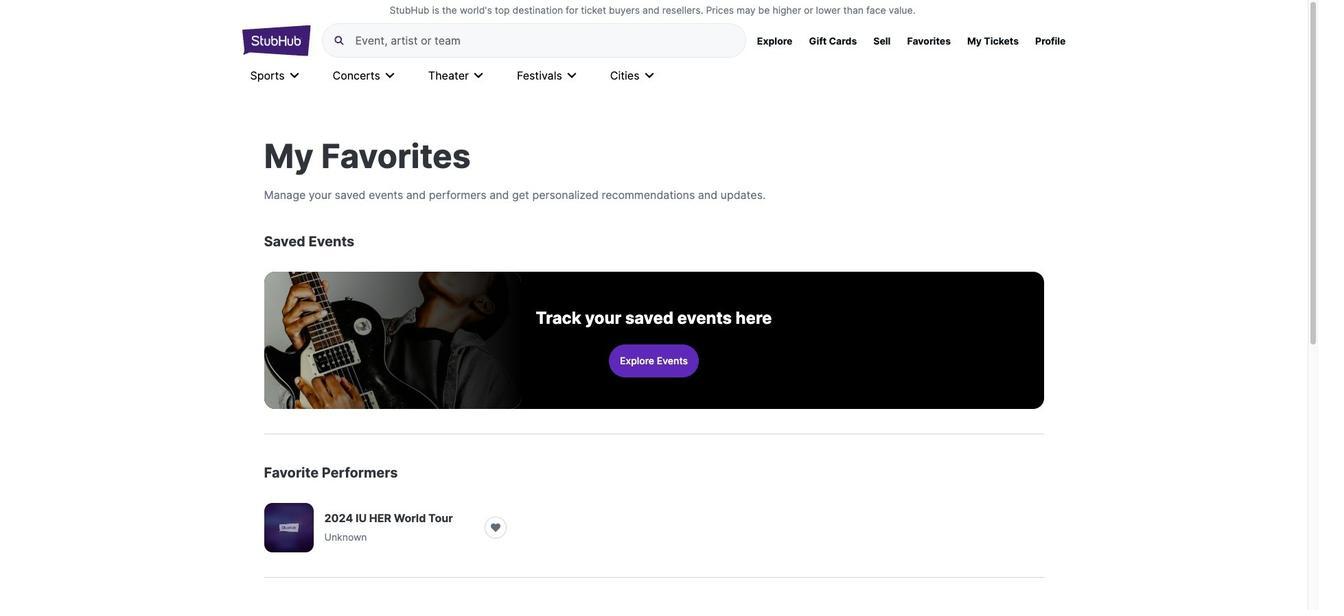 Task type: vqa. For each thing, say whether or not it's contained in the screenshot.
man playing the guitar IMAGE
yes



Task type: describe. For each thing, give the bounding box(es) containing it.
2024 iu her world tour image
[[264, 503, 313, 553]]



Task type: locate. For each thing, give the bounding box(es) containing it.
stubhub image
[[242, 23, 311, 58]]

Event, artist or team search field
[[355, 32, 735, 49]]

man playing the guitar image
[[264, 272, 521, 409]]



